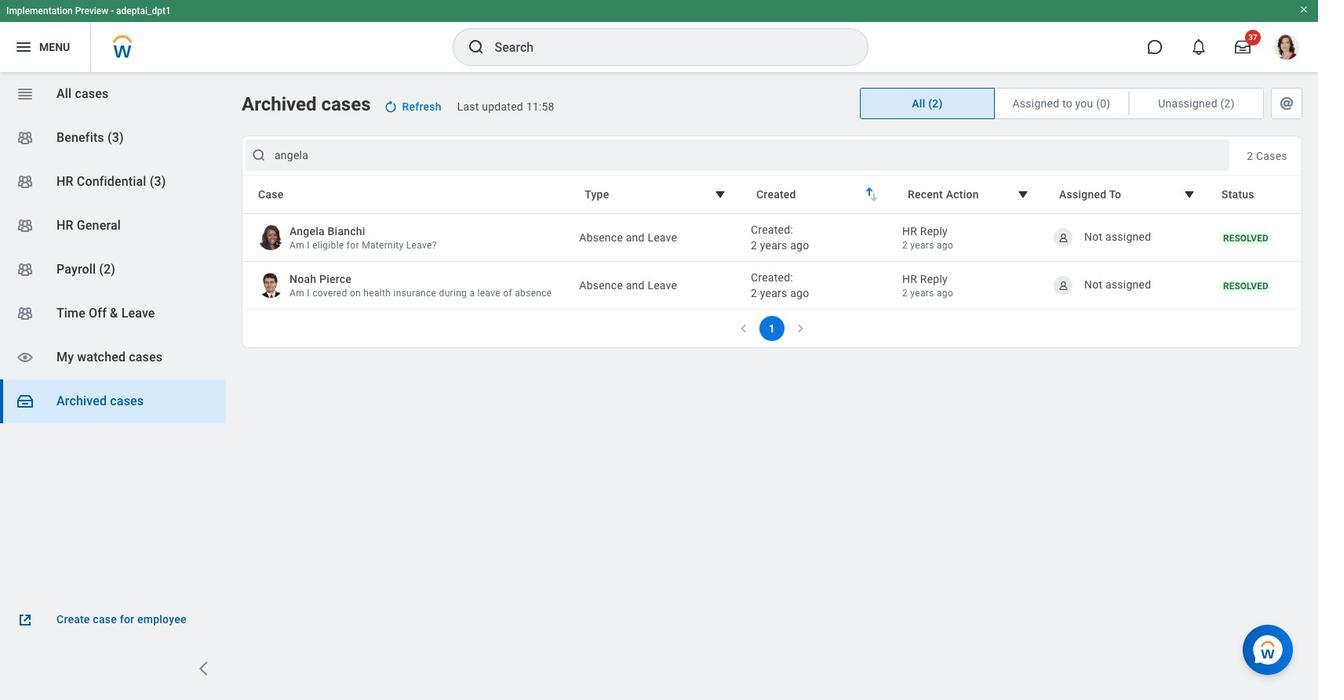 Task type: locate. For each thing, give the bounding box(es) containing it.
cases right watched
[[129, 350, 163, 365]]

tab list
[[860, 88, 1302, 119]]

2 contact card matrix manager image from the top
[[16, 173, 35, 191]]

am inside angela bianchi am i eligible for maternity leave?
[[290, 240, 304, 251]]

type button
[[575, 180, 740, 209]]

&
[[110, 306, 118, 321]]

all inside list
[[56, 86, 72, 101]]

leave
[[648, 231, 677, 244], [648, 279, 677, 292], [121, 306, 155, 321]]

reply for angela bianchi
[[920, 225, 948, 238]]

case
[[93, 614, 117, 626]]

insurance
[[393, 288, 436, 299]]

2 caret down image from the left
[[1014, 185, 1033, 204]]

years
[[760, 239, 787, 252], [910, 240, 934, 251], [760, 287, 787, 300], [910, 288, 934, 299]]

0 vertical spatial and
[[626, 231, 645, 244]]

2 user image from the top
[[1057, 280, 1069, 291]]

0 horizontal spatial (2)
[[99, 262, 115, 277]]

1 horizontal spatial (3)
[[150, 174, 166, 189]]

created: down created on the top of the page
[[751, 224, 793, 236]]

type
[[585, 188, 609, 201]]

resolved
[[1223, 233, 1269, 244], [1223, 281, 1269, 292]]

hr confidential (3) link
[[0, 160, 226, 204]]

reset image
[[383, 99, 399, 115]]

am down "noah"
[[290, 288, 304, 299]]

leave for pierce
[[648, 279, 677, 292]]

1 vertical spatial archived
[[56, 394, 107, 409]]

recent
[[908, 188, 943, 201]]

for down bianchi
[[347, 240, 359, 251]]

0 vertical spatial absence and leave
[[579, 231, 677, 244]]

menu banner
[[0, 0, 1318, 72]]

1 vertical spatial and
[[626, 279, 645, 292]]

1 created: from the top
[[751, 224, 793, 236]]

1 horizontal spatial for
[[347, 240, 359, 251]]

2 horizontal spatial (2)
[[1220, 97, 1235, 110]]

list containing all cases
[[0, 72, 226, 424]]

0 vertical spatial user image
[[1057, 232, 1069, 244]]

1 vertical spatial resolved
[[1223, 281, 1269, 292]]

(3) inside benefits (3) link
[[107, 130, 124, 145]]

assigned for angela bianchi
[[1106, 230, 1151, 243]]

chevron left small image
[[736, 321, 752, 337]]

i inside angela bianchi am i eligible for maternity leave?
[[307, 240, 310, 251]]

1 absence and leave from the top
[[579, 231, 677, 244]]

search image inside filter by case id, keyword, labels, or people. type label: to find cases with specific labels applied element
[[251, 148, 267, 163]]

reply
[[920, 225, 948, 238], [920, 273, 948, 286]]

payroll (2) link
[[0, 248, 226, 292]]

0 vertical spatial not assigned
[[1084, 230, 1151, 243]]

inbox large image
[[1235, 39, 1251, 55]]

1 vertical spatial reply
[[920, 273, 948, 286]]

0 vertical spatial for
[[347, 240, 359, 251]]

3 contact card matrix manager image from the top
[[16, 260, 35, 279]]

1 reply from the top
[[920, 225, 948, 238]]

1 horizontal spatial (2)
[[928, 97, 943, 110]]

Search Workday  search field
[[495, 30, 835, 64]]

angela bianchi am i eligible for maternity leave?
[[290, 225, 437, 251]]

caret down image
[[711, 185, 730, 204], [1014, 185, 1033, 204]]

caret down image inside type button
[[711, 185, 730, 204]]

1 horizontal spatial caret down image
[[1014, 185, 1033, 204]]

not assigned
[[1084, 230, 1151, 243], [1084, 278, 1151, 291]]

hr reply 2 years ago for angela bianchi
[[902, 225, 953, 251]]

am
[[290, 240, 304, 251], [290, 288, 304, 299]]

all
[[56, 86, 72, 101], [912, 97, 925, 110]]

1 vertical spatial assigned
[[1106, 278, 1151, 291]]

1 contact card matrix manager image from the top
[[16, 129, 35, 148]]

0 vertical spatial hr reply 2 years ago
[[902, 225, 953, 251]]

user image
[[1057, 232, 1069, 244], [1057, 280, 1069, 291]]

1 vertical spatial created: 2 years ago
[[751, 271, 809, 300]]

am for angela bianchi
[[290, 240, 304, 251]]

sort down image
[[865, 188, 883, 206]]

hr reply 2 years ago
[[902, 225, 953, 251], [902, 273, 953, 299]]

2 i from the top
[[307, 288, 310, 299]]

contact card matrix manager image inside time off & leave link
[[16, 304, 35, 323]]

preview
[[75, 5, 108, 16]]

created
[[756, 188, 796, 201]]

2 assigned from the top
[[1106, 278, 1151, 291]]

2 am from the top
[[290, 288, 304, 299]]

benefits (3) link
[[0, 116, 226, 160]]

not assigned for angela bianchi
[[1084, 230, 1151, 243]]

absence and leave for noah pierce
[[579, 279, 677, 292]]

search image for the search workday search box
[[466, 38, 485, 56]]

create
[[56, 614, 90, 626]]

absence
[[579, 231, 623, 244], [579, 279, 623, 292]]

1 am from the top
[[290, 240, 304, 251]]

caret down image right action
[[1014, 185, 1033, 204]]

action
[[946, 188, 979, 201]]

contact card matrix manager image inside payroll (2) link
[[16, 260, 35, 279]]

2
[[1247, 149, 1253, 162], [751, 239, 757, 252], [902, 240, 908, 251], [751, 287, 757, 300], [902, 288, 908, 299]]

assigned to you (0)
[[1013, 97, 1111, 110]]

2 created: from the top
[[751, 271, 793, 284]]

all inside button
[[912, 97, 925, 110]]

contact card matrix manager image
[[16, 129, 35, 148], [16, 173, 35, 191], [16, 260, 35, 279], [16, 304, 35, 323]]

0 horizontal spatial for
[[120, 614, 134, 626]]

0 vertical spatial i
[[307, 240, 310, 251]]

archived cases
[[242, 93, 371, 115], [56, 394, 144, 409]]

search image up case
[[251, 148, 267, 163]]

created: for angela bianchi
[[751, 224, 793, 236]]

a
[[470, 288, 475, 299]]

contact card matrix manager image up contact card matrix manager icon
[[16, 173, 35, 191]]

created: 2 years ago for bianchi
[[751, 224, 809, 252]]

resolved for pierce
[[1223, 281, 1269, 292]]

time
[[56, 306, 85, 321]]

cases up benefits (3)
[[75, 86, 109, 101]]

1 vertical spatial created:
[[751, 271, 793, 284]]

my watched cases link
[[0, 336, 226, 380]]

2 not assigned from the top
[[1084, 278, 1151, 291]]

0 vertical spatial absence
[[579, 231, 623, 244]]

assigned inside all (2) tab panel
[[1059, 188, 1107, 201]]

11:58
[[526, 100, 554, 113]]

(2) inside list
[[99, 262, 115, 277]]

am for noah pierce
[[290, 288, 304, 299]]

contact card matrix manager image down contact card matrix manager icon
[[16, 260, 35, 279]]

(2) inside button
[[1220, 97, 1235, 110]]

1 created: 2 years ago from the top
[[751, 224, 809, 252]]

2 reply from the top
[[920, 273, 948, 286]]

1 caret down image from the left
[[711, 185, 730, 204]]

contact card matrix manager image up visible icon
[[16, 304, 35, 323]]

created button
[[746, 180, 891, 209]]

assigned to button
[[1049, 180, 1209, 209]]

2 vertical spatial leave
[[121, 306, 155, 321]]

1 not assigned from the top
[[1084, 230, 1151, 243]]

caret down image for type
[[711, 185, 730, 204]]

0 vertical spatial archived cases
[[242, 93, 371, 115]]

1 horizontal spatial archived cases
[[242, 93, 371, 115]]

0 vertical spatial (3)
[[107, 130, 124, 145]]

0 horizontal spatial all
[[56, 86, 72, 101]]

1 vertical spatial am
[[290, 288, 304, 299]]

1 vertical spatial archived cases
[[56, 394, 144, 409]]

2 created: 2 years ago from the top
[[751, 271, 809, 300]]

1 i from the top
[[307, 240, 310, 251]]

search image
[[466, 38, 485, 56], [251, 148, 267, 163]]

contact card matrix manager image inside hr confidential (3) link
[[16, 173, 35, 191]]

contact card matrix manager image inside benefits (3) link
[[16, 129, 35, 148]]

contact card matrix manager image
[[16, 217, 35, 235]]

0 vertical spatial archived
[[242, 93, 317, 115]]

1 resolved from the top
[[1223, 233, 1269, 244]]

1 user image from the top
[[1057, 232, 1069, 244]]

assigned inside tab list
[[1013, 97, 1059, 110]]

1 vertical spatial hr reply 2 years ago
[[902, 273, 953, 299]]

2 absence from the top
[[579, 279, 623, 292]]

2 and from the top
[[626, 279, 645, 292]]

benefits
[[56, 130, 104, 145]]

cases
[[1256, 149, 1287, 162]]

contact card matrix manager image for payroll (2)
[[16, 260, 35, 279]]

all (2)
[[912, 97, 943, 110]]

created: 2 years ago
[[751, 224, 809, 252], [751, 271, 809, 300]]

0 vertical spatial resolved
[[1223, 233, 1269, 244]]

ago
[[790, 239, 809, 252], [937, 240, 953, 251], [790, 287, 809, 300], [937, 288, 953, 299]]

time off & leave link
[[0, 292, 226, 336]]

leave for bianchi
[[648, 231, 677, 244]]

i inside noah pierce am i covered on health insurance during a leave of absence
[[307, 288, 310, 299]]

2 not from the top
[[1084, 278, 1103, 291]]

0 horizontal spatial archived cases
[[56, 394, 144, 409]]

1 vertical spatial absence and leave
[[579, 279, 677, 292]]

i down angela
[[307, 240, 310, 251]]

during
[[439, 288, 467, 299]]

0 horizontal spatial archived
[[56, 394, 107, 409]]

1 absence from the top
[[579, 231, 623, 244]]

am inside noah pierce am i covered on health insurance during a leave of absence
[[290, 288, 304, 299]]

employee
[[137, 614, 186, 626]]

0 vertical spatial not
[[1084, 230, 1103, 243]]

unassigned
[[1158, 97, 1218, 110]]

0 vertical spatial created: 2 years ago
[[751, 224, 809, 252]]

4 contact card matrix manager image from the top
[[16, 304, 35, 323]]

for right case
[[120, 614, 134, 626]]

chevron right small image
[[792, 321, 808, 337]]

1 button
[[759, 316, 785, 341]]

(3) right confidential
[[150, 174, 166, 189]]

list
[[0, 72, 226, 424]]

cases
[[75, 86, 109, 101], [321, 93, 371, 115], [129, 350, 163, 365], [110, 394, 144, 409]]

for
[[347, 240, 359, 251], [120, 614, 134, 626]]

1 horizontal spatial search image
[[466, 38, 485, 56]]

0 vertical spatial created:
[[751, 224, 793, 236]]

my watched cases
[[56, 350, 163, 365]]

2 hr reply 2 years ago from the top
[[902, 273, 953, 299]]

archived
[[242, 93, 317, 115], [56, 394, 107, 409]]

all (2) button
[[861, 89, 994, 118]]

close environment banner image
[[1299, 5, 1309, 14]]

all cases
[[56, 86, 109, 101]]

0 vertical spatial reply
[[920, 225, 948, 238]]

i for noah
[[307, 288, 310, 299]]

to
[[1062, 97, 1072, 110]]

0 horizontal spatial caret down image
[[711, 185, 730, 204]]

to
[[1109, 188, 1121, 201]]

1 vertical spatial not
[[1084, 278, 1103, 291]]

0 vertical spatial assigned
[[1106, 230, 1151, 243]]

search image up last
[[466, 38, 485, 56]]

reply for noah pierce
[[920, 273, 948, 286]]

archived cases inside list
[[56, 394, 144, 409]]

caret down image
[[1180, 185, 1199, 204]]

caret down image inside recent action button
[[1014, 185, 1033, 204]]

hr confidential (3)
[[56, 174, 166, 189]]

am down angela
[[290, 240, 304, 251]]

assigned for assigned to you (0)
[[1013, 97, 1059, 110]]

1 not from the top
[[1084, 230, 1103, 243]]

1 hr reply 2 years ago from the top
[[902, 225, 953, 251]]

1 vertical spatial user image
[[1057, 280, 1069, 291]]

2 resolved from the top
[[1223, 281, 1269, 292]]

case
[[258, 188, 284, 201]]

not
[[1084, 230, 1103, 243], [1084, 278, 1103, 291]]

refresh
[[402, 100, 441, 113]]

hr reply 2 years ago for noah pierce
[[902, 273, 953, 299]]

at tag mention image
[[1277, 94, 1296, 113]]

1 vertical spatial search image
[[251, 148, 267, 163]]

(2) for unassigned (2)
[[1220, 97, 1235, 110]]

for inside angela bianchi am i eligible for maternity leave?
[[347, 240, 359, 251]]

1 horizontal spatial archived
[[242, 93, 317, 115]]

all for all (2)
[[912, 97, 925, 110]]

assigned
[[1106, 230, 1151, 243], [1106, 278, 1151, 291]]

0 horizontal spatial (3)
[[107, 130, 124, 145]]

1 vertical spatial (3)
[[150, 174, 166, 189]]

am i eligible for maternity leave? button
[[290, 239, 437, 252]]

(2)
[[928, 97, 943, 110], [1220, 97, 1235, 110], [99, 262, 115, 277]]

1
[[769, 322, 775, 335]]

created: up 1
[[751, 271, 793, 284]]

(3) right benefits
[[107, 130, 124, 145]]

0 vertical spatial assigned
[[1013, 97, 1059, 110]]

1 vertical spatial i
[[307, 288, 310, 299]]

caret down image for recent action
[[1014, 185, 1033, 204]]

(2) inside button
[[928, 97, 943, 110]]

37 button
[[1226, 30, 1261, 64]]

not assigned for noah pierce
[[1084, 278, 1151, 291]]

assigned
[[1013, 97, 1059, 110], [1059, 188, 1107, 201]]

caret down image down filter by case id, keyword, labels, or people. type label: to find cases with specific labels applied element
[[711, 185, 730, 204]]

all (2) tab panel
[[242, 136, 1302, 348]]

absence right the "absence" in the left top of the page
[[579, 279, 623, 292]]

1 vertical spatial assigned
[[1059, 188, 1107, 201]]

1 vertical spatial absence
[[579, 279, 623, 292]]

adeptai_dpt1
[[116, 5, 171, 16]]

1 horizontal spatial all
[[912, 97, 925, 110]]

i down "noah"
[[307, 288, 310, 299]]

1 and from the top
[[626, 231, 645, 244]]

created: 2 years ago down created on the top of the page
[[751, 224, 809, 252]]

created:
[[751, 224, 793, 236], [751, 271, 793, 284]]

0 horizontal spatial search image
[[251, 148, 267, 163]]

2 absence and leave from the top
[[579, 279, 677, 292]]

created: 2 years ago for pierce
[[751, 271, 809, 300]]

0 vertical spatial search image
[[466, 38, 485, 56]]

0 vertical spatial am
[[290, 240, 304, 251]]

leave
[[477, 288, 501, 299]]

recent action
[[908, 188, 979, 201]]

created: 2 years ago up 1 button
[[751, 271, 809, 300]]

and
[[626, 231, 645, 244], [626, 279, 645, 292]]

1 vertical spatial not assigned
[[1084, 278, 1151, 291]]

cases inside "link"
[[129, 350, 163, 365]]

contact card matrix manager image down "grid view" icon
[[16, 129, 35, 148]]

assigned for assigned to
[[1059, 188, 1107, 201]]

and for angela bianchi
[[626, 231, 645, 244]]

1 vertical spatial leave
[[648, 279, 677, 292]]

search image for "filter by case id, keyword, labels, or people" text field
[[251, 148, 267, 163]]

0 vertical spatial leave
[[648, 231, 677, 244]]

1 assigned from the top
[[1106, 230, 1151, 243]]

user image for pierce
[[1057, 280, 1069, 291]]

hr
[[56, 174, 73, 189], [56, 218, 73, 233], [902, 225, 917, 238], [902, 273, 917, 286]]

absence down type
[[579, 231, 623, 244]]

absence and leave
[[579, 231, 677, 244], [579, 279, 677, 292]]



Task type: vqa. For each thing, say whether or not it's contained in the screenshot.
view team icon
no



Task type: describe. For each thing, give the bounding box(es) containing it.
pierce
[[319, 273, 352, 286]]

resolved for bianchi
[[1223, 233, 1269, 244]]

last
[[457, 100, 479, 113]]

(3) inside hr confidential (3) link
[[150, 174, 166, 189]]

covered
[[312, 288, 347, 299]]

and for noah pierce
[[626, 279, 645, 292]]

bianchi
[[328, 225, 365, 238]]

absence for bianchi
[[579, 231, 623, 244]]

cases down my watched cases "link" on the left of page
[[110, 394, 144, 409]]

assigned to you (0) button
[[995, 89, 1128, 118]]

not for pierce
[[1084, 278, 1103, 291]]

absence
[[515, 288, 552, 299]]

implementation preview -   adeptai_dpt1
[[6, 5, 171, 16]]

time off & leave
[[56, 306, 155, 321]]

unassigned (2)
[[1158, 97, 1235, 110]]

contact card matrix manager image for hr confidential (3)
[[16, 173, 35, 191]]

of
[[503, 288, 512, 299]]

(2) for all (2)
[[928, 97, 943, 110]]

updated
[[482, 100, 523, 113]]

unassigned (2) button
[[1130, 89, 1263, 118]]

on
[[350, 288, 361, 299]]

2 cases
[[1247, 149, 1287, 162]]

you
[[1075, 97, 1093, 110]]

my
[[56, 350, 74, 365]]

payroll (2)
[[56, 262, 115, 277]]

user image for bianchi
[[1057, 232, 1069, 244]]

off
[[89, 306, 107, 321]]

benefits (3)
[[56, 130, 124, 145]]

general
[[77, 218, 121, 233]]

assigned to
[[1059, 188, 1121, 201]]

justify image
[[14, 38, 33, 56]]

all for all cases
[[56, 86, 72, 101]]

create case for employee link
[[16, 611, 210, 630]]

i for angela
[[307, 240, 310, 251]]

profile logan mcneil image
[[1274, 35, 1299, 63]]

not for bianchi
[[1084, 230, 1103, 243]]

eligible
[[312, 240, 344, 251]]

archived cases link
[[0, 380, 226, 424]]

inbox image
[[16, 392, 35, 411]]

filter by case id, keyword, labels, or people. type label: to find cases with specific labels applied element
[[246, 140, 1229, 171]]

status
[[1222, 188, 1254, 201]]

cases left the 'reset' image
[[321, 93, 371, 115]]

menu button
[[0, 22, 90, 72]]

angela
[[290, 225, 325, 238]]

archived inside list
[[56, 394, 107, 409]]

menu
[[39, 41, 70, 53]]

contact card matrix manager image for time off & leave
[[16, 304, 35, 323]]

ext link image
[[16, 611, 35, 630]]

noah pierce am i covered on health insurance during a leave of absence
[[290, 273, 552, 299]]

hr general
[[56, 218, 121, 233]]

payroll
[[56, 262, 96, 277]]

absence for pierce
[[579, 279, 623, 292]]

(2) for payroll (2)
[[99, 262, 115, 277]]

contact card matrix manager image for benefits (3)
[[16, 129, 35, 148]]

watched
[[77, 350, 126, 365]]

1 vertical spatial for
[[120, 614, 134, 626]]

create case for employee
[[56, 614, 186, 626]]

maternity
[[362, 240, 404, 251]]

assigned for noah pierce
[[1106, 278, 1151, 291]]

37
[[1248, 33, 1257, 42]]

am i covered on health insurance during a leave of absence button
[[290, 287, 552, 300]]

leave inside time off & leave link
[[121, 306, 155, 321]]

created: for noah pierce
[[751, 271, 793, 284]]

chevron right image
[[195, 660, 213, 679]]

notifications large image
[[1191, 39, 1207, 55]]

visible image
[[16, 348, 35, 367]]

sort up image
[[860, 183, 879, 202]]

confidential
[[77, 174, 146, 189]]

absence and leave for angela bianchi
[[579, 231, 677, 244]]

-
[[111, 5, 114, 16]]

health
[[363, 288, 391, 299]]

hr general link
[[0, 204, 226, 248]]

tab list containing all (2)
[[860, 88, 1302, 119]]

grid view image
[[16, 85, 35, 104]]

leave?
[[406, 240, 437, 251]]

recent action button
[[898, 180, 1043, 209]]

last updated 11:58
[[457, 100, 554, 113]]

implementation
[[6, 5, 73, 16]]

refresh button
[[377, 94, 451, 119]]

Filter by Case ID, Keyword, Labels, or People text field
[[275, 148, 1205, 163]]

(0)
[[1096, 97, 1111, 110]]

all cases link
[[0, 72, 226, 116]]

noah
[[290, 273, 316, 286]]



